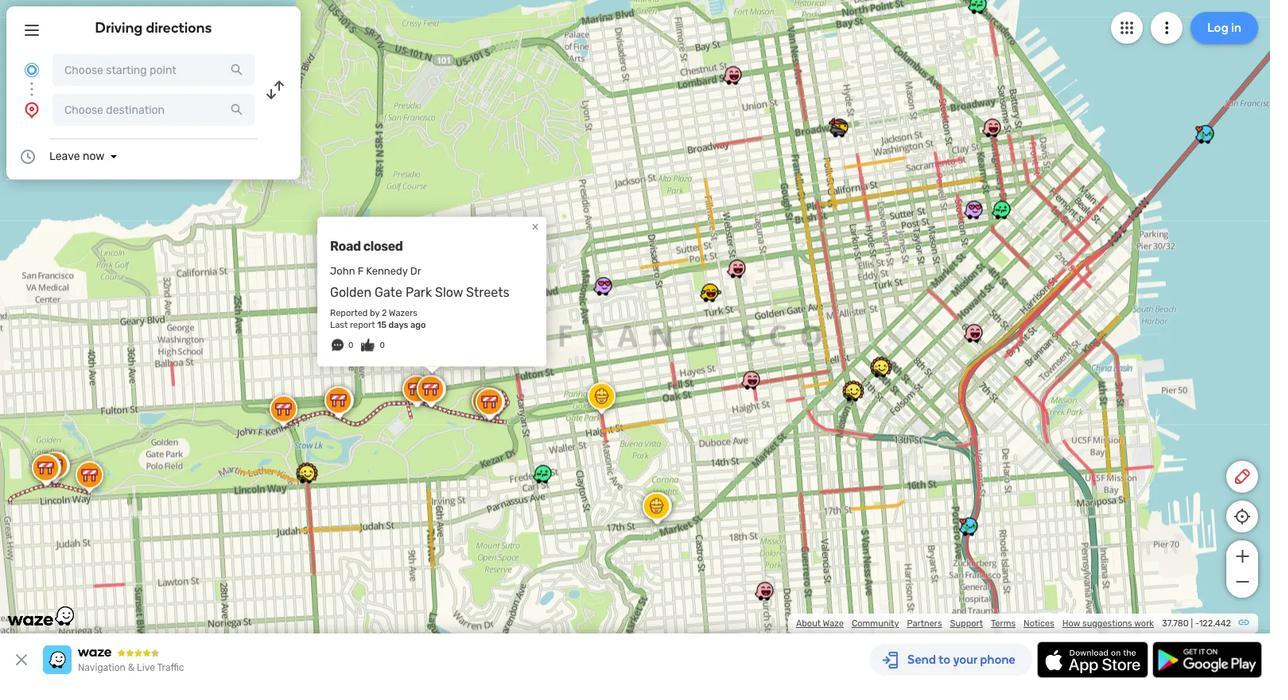 Task type: describe. For each thing, give the bounding box(es) containing it.
terms
[[992, 618, 1016, 629]]

community
[[852, 618, 900, 629]]

how suggestions work link
[[1063, 618, 1155, 629]]

kennedy
[[366, 265, 408, 277]]

1 0 from the left
[[349, 341, 354, 351]]

-
[[1196, 618, 1200, 629]]

clock image
[[18, 147, 37, 166]]

navigation & live traffic
[[78, 662, 184, 673]]

about waze link
[[797, 618, 844, 629]]

work
[[1135, 618, 1155, 629]]

partners link
[[908, 618, 943, 629]]

Choose starting point text field
[[53, 54, 255, 86]]

road
[[330, 239, 361, 254]]

link image
[[1238, 616, 1251, 629]]

leave
[[49, 150, 80, 163]]

about
[[797, 618, 821, 629]]

driving directions
[[95, 19, 212, 37]]

37.780
[[1163, 618, 1190, 629]]

closed
[[363, 239, 403, 254]]

days
[[389, 320, 409, 331]]

by
[[370, 308, 380, 319]]

122.442
[[1200, 618, 1232, 629]]

ago
[[411, 320, 426, 331]]

support link
[[951, 618, 984, 629]]

notices link
[[1024, 618, 1055, 629]]

location image
[[22, 100, 41, 119]]

2
[[382, 308, 387, 319]]

slow
[[435, 285, 463, 300]]

Choose destination text field
[[53, 94, 255, 126]]

golden
[[330, 285, 372, 300]]

15
[[377, 320, 387, 331]]

community link
[[852, 618, 900, 629]]

reported
[[330, 308, 368, 319]]

road closed
[[330, 239, 403, 254]]

streets
[[466, 285, 510, 300]]

37.780 | -122.442
[[1163, 618, 1232, 629]]



Task type: vqa. For each thing, say whether or not it's contained in the screenshot.
Destination button at the bottom left of page
no



Task type: locate. For each thing, give the bounding box(es) containing it.
wazers
[[389, 308, 418, 319]]

now
[[83, 150, 105, 163]]

×
[[532, 219, 539, 234]]

live
[[137, 662, 155, 673]]

zoom out image
[[1233, 572, 1253, 591]]

1 horizontal spatial 0
[[380, 341, 385, 351]]

waze
[[823, 618, 844, 629]]

2 0 from the left
[[380, 341, 385, 351]]

0 down report
[[349, 341, 354, 351]]

partners
[[908, 618, 943, 629]]

suggestions
[[1083, 618, 1133, 629]]

report
[[350, 320, 375, 331]]

dr
[[410, 265, 422, 277]]

0 horizontal spatial 0
[[349, 341, 354, 351]]

how
[[1063, 618, 1081, 629]]

× link
[[528, 219, 543, 234]]

current location image
[[22, 60, 41, 80]]

driving
[[95, 19, 143, 37]]

traffic
[[157, 662, 184, 673]]

directions
[[146, 19, 212, 37]]

last
[[330, 320, 348, 331]]

john
[[330, 265, 355, 277]]

about waze community partners support terms notices how suggestions work
[[797, 618, 1155, 629]]

pencil image
[[1234, 467, 1253, 486]]

gate
[[375, 285, 403, 300]]

0
[[349, 341, 354, 351], [380, 341, 385, 351]]

x image
[[12, 650, 31, 669]]

|
[[1192, 618, 1194, 629]]

0 down 15
[[380, 341, 385, 351]]

leave now
[[49, 150, 105, 163]]

support
[[951, 618, 984, 629]]

golden gate park slow streets reported by 2 wazers last report 15 days ago
[[330, 285, 510, 331]]

navigation
[[78, 662, 126, 673]]

f
[[358, 265, 364, 277]]

notices
[[1024, 618, 1055, 629]]

john f kennedy dr
[[330, 265, 422, 277]]

zoom in image
[[1233, 547, 1253, 566]]

&
[[128, 662, 135, 673]]

terms link
[[992, 618, 1016, 629]]

park
[[406, 285, 432, 300]]



